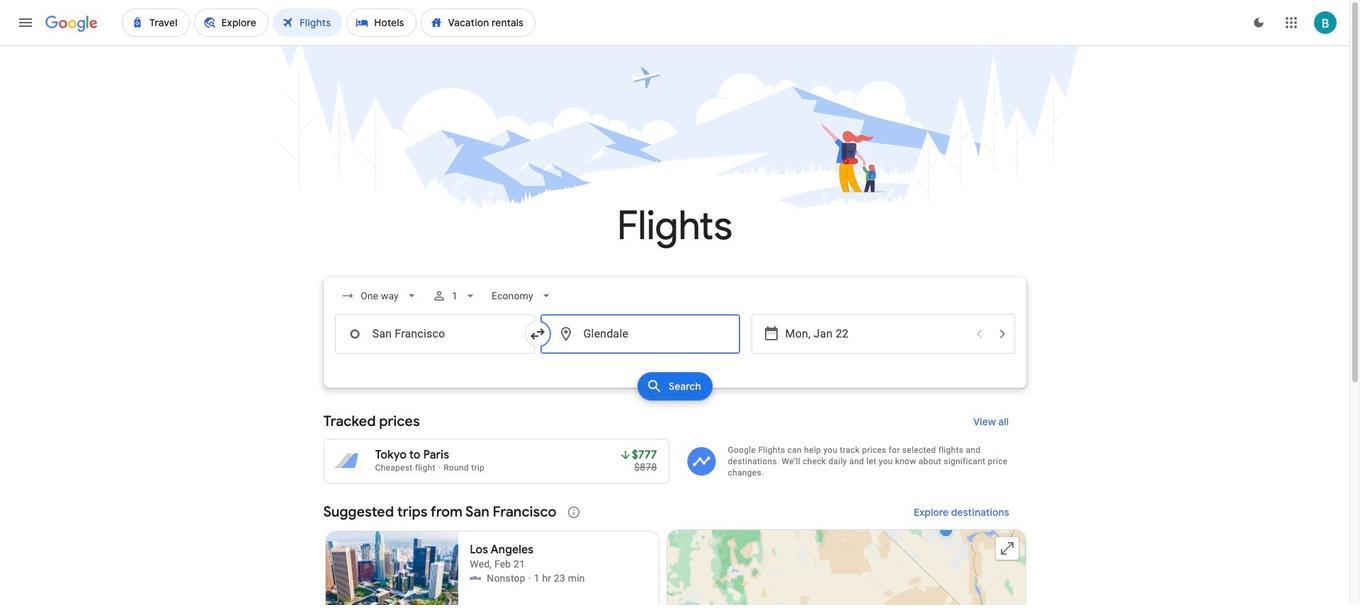 Task type: describe. For each thing, give the bounding box(es) containing it.
 image inside suggested trips from san francisco region
[[529, 572, 531, 586]]

suggested trips from san francisco region
[[324, 496, 1026, 606]]

Departure text field
[[786, 315, 967, 354]]

Flight search field
[[312, 278, 1038, 405]]

none text field inside flight 'search field'
[[335, 315, 535, 354]]

 image inside tracked prices region
[[438, 463, 441, 473]]

none text field inside flight 'search field'
[[540, 315, 740, 354]]



Task type: vqa. For each thing, say whether or not it's contained in the screenshot.
 ICON within Tracked Prices region
yes



Task type: locate. For each thing, give the bounding box(es) containing it.
777 US dollars text field
[[632, 449, 657, 463]]

jetblue image
[[470, 573, 481, 585]]

change appearance image
[[1242, 6, 1276, 40]]

1 vertical spatial  image
[[529, 572, 531, 586]]

None field
[[335, 283, 424, 309], [486, 283, 559, 309], [335, 283, 424, 309], [486, 283, 559, 309]]

0 vertical spatial  image
[[438, 463, 441, 473]]

878 US dollars text field
[[634, 462, 657, 473]]

None text field
[[540, 315, 740, 354]]

0 horizontal spatial  image
[[438, 463, 441, 473]]

tracked prices region
[[324, 405, 1026, 485]]

1 horizontal spatial  image
[[529, 572, 531, 586]]

swap origin and destination. image
[[529, 326, 546, 343]]

 image
[[438, 463, 441, 473], [529, 572, 531, 586]]

main menu image
[[17, 14, 34, 31]]

None text field
[[335, 315, 535, 354]]



